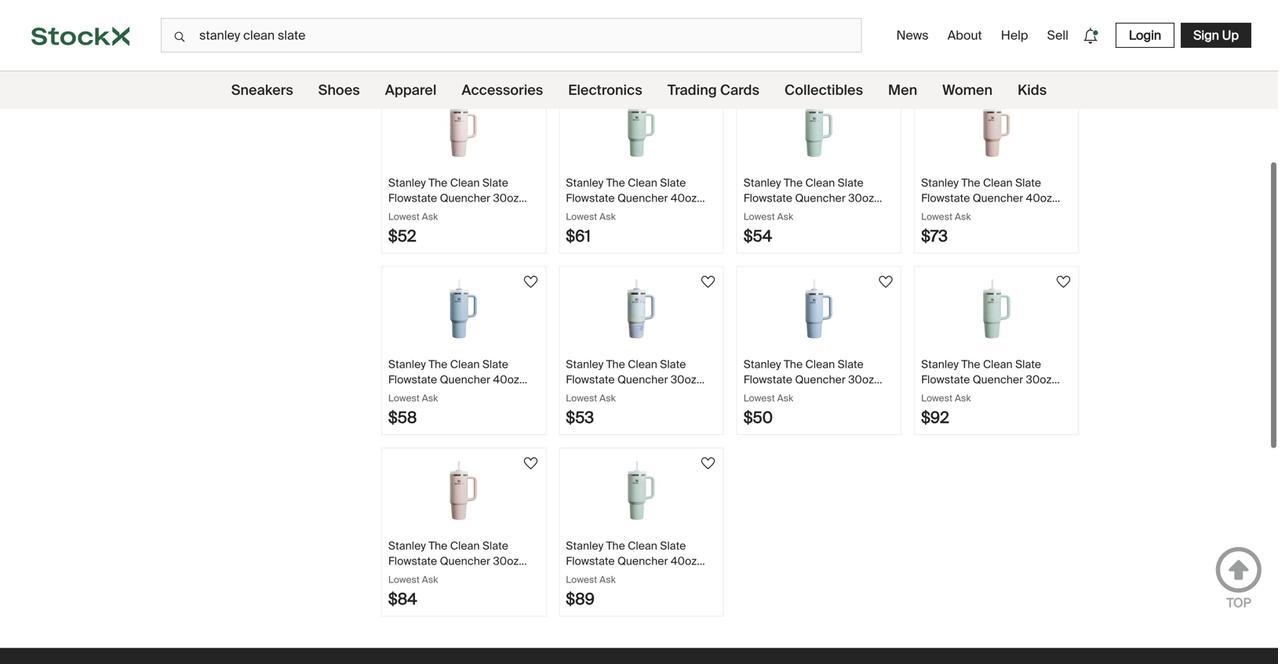 Task type: describe. For each thing, give the bounding box(es) containing it.
lowest for $53
[[566, 392, 598, 404]]

slate for $52
[[483, 175, 509, 190]]

kids link
[[1018, 71, 1047, 109]]

collectibles
[[785, 81, 863, 99]]

rain for $84
[[456, 569, 479, 583]]

sign
[[1194, 27, 1220, 44]]

brushstroke for stanley the clean slate flowstate quencher 40oz tumbler warm serene brushstroke
[[388, 39, 450, 53]]

slate inside stanley the clean slate flowstate quencher 30oz tumbler warm serene brushstroke
[[1016, 0, 1042, 8]]

follow image for $50
[[877, 272, 896, 291]]

$54
[[744, 226, 773, 246]]

men link
[[889, 71, 918, 109]]

slate for $84
[[483, 538, 509, 553]]

electronics
[[568, 81, 643, 99]]

$89
[[566, 589, 595, 609]]

stanley for $53
[[566, 357, 604, 371]]

bloom inside stanley the clean slate flowstate quencher 30oz tumbler bloom
[[433, 205, 466, 220]]

stanley the clean slate flowstate quencher 40oz tumbler soft rain mint image
[[587, 461, 697, 520]]

$61 inside 'lowest ask $61'
[[566, 226, 591, 246]]

help
[[1001, 27, 1029, 44]]

slate inside "stanley the clean slate flowstate quencher 40oz tumbler warm serene brushstroke"
[[483, 0, 509, 8]]

stanley for $92
[[922, 357, 959, 371]]

lowest ask $53
[[566, 392, 616, 427]]

news link
[[890, 21, 935, 50]]

shoes link
[[318, 71, 360, 109]]

stanley for $52
[[388, 175, 426, 190]]

about
[[948, 27, 983, 44]]

the for $89
[[606, 538, 625, 553]]

serene for stanley the clean slate flowstate quencher 30oz tumbler warm serene brushstroke
[[998, 24, 1035, 38]]

40oz for $89
[[671, 554, 697, 568]]

ask for $58
[[422, 392, 438, 404]]

30oz for $54
[[849, 190, 874, 205]]

stanley the clean slate flowstate quencher 30oz tumbler bloom image
[[409, 97, 519, 156]]

cards
[[720, 81, 760, 99]]

men
[[889, 81, 918, 99]]

stanley the clean slate flowstate quencher 40oz tumbler heather
[[388, 357, 519, 401]]

flowstate inside stanley the clean slate flowstate quencher 40oz tumbler cool serene brushstroke
[[744, 8, 793, 23]]

lowest ask $73
[[922, 210, 971, 246]]

30oz for $92
[[1026, 372, 1052, 386]]

30oz inside stanley the clean slate flowstate quencher 30oz tumbler warm serene brushstroke
[[1026, 8, 1052, 23]]

the for $84
[[429, 538, 448, 553]]

slate for $92
[[1016, 357, 1042, 371]]

the for $92
[[962, 357, 981, 371]]

40oz for $73
[[1026, 190, 1053, 205]]

bloom inside stanley the clean slate flowstate quencher 30oz tumbler soft rain bloom
[[481, 569, 515, 583]]

serene for stanley the clean slate flowstate quencher 30oz tumbler cool serene brushstroke
[[637, 387, 674, 401]]

tumbler inside stanley the clean slate flowstate quencher 40oz tumbler bloom $59
[[566, 24, 608, 38]]

mint inside 'stanley the clean slate flowstate quencher 40oz tumbler mint'
[[610, 205, 633, 220]]

quencher for $92
[[973, 372, 1024, 386]]

clean inside stanley the clean slate flowstate quencher 40oz tumbler cool serene brushstroke
[[806, 0, 835, 8]]

clean inside stanley the clean slate flowstate quencher 40oz tumbler bloom $59
[[628, 0, 658, 8]]

mint inside "stanley the clean slate flowstate quencher 30oz tumbler soft rain mint"
[[1014, 387, 1037, 401]]

$59 inside stanley the clean slate flowstate quencher 40oz tumbler bloom $59
[[566, 44, 595, 64]]

lowest ask $61
[[566, 210, 616, 246]]

40oz for $61
[[671, 190, 697, 205]]

up
[[1223, 27, 1239, 44]]

quencher inside stanley the clean slate flowstate quencher 30oz tumbler warm serene brushstroke
[[973, 8, 1024, 23]]

clean inside "stanley the clean slate flowstate quencher 40oz tumbler warm serene brushstroke"
[[450, 0, 480, 8]]

stanley inside stanley the clean slate flowstate quencher 40oz tumbler cool serene brushstroke
[[744, 0, 781, 8]]

soft for $89
[[610, 569, 631, 583]]

follow image for $92
[[1055, 272, 1073, 291]]

lowest for $73
[[922, 210, 953, 222]]

slate inside stanley the clean slate flowstate quencher 40oz tumbler bloom $59
[[660, 0, 686, 8]]

slate for $54
[[838, 175, 864, 190]]

bloom inside stanley the clean slate flowstate quencher 40oz tumbler soft rain bloom
[[1014, 205, 1048, 220]]

notification unread icon image
[[1080, 25, 1102, 47]]

flowstate inside "stanley the clean slate flowstate quencher 40oz tumbler warm serene brushstroke"
[[388, 8, 437, 23]]

stanley inside stanley the clean slate flowstate quencher 30oz tumbler warm serene brushstroke
[[922, 0, 959, 8]]

$73
[[922, 226, 948, 246]]

flowstate inside stanley the clean slate flowstate quencher 40oz tumbler bloom $59
[[566, 8, 615, 23]]

serene for stanley the clean slate flowstate quencher 40oz tumbler cool serene brushstroke
[[815, 24, 851, 38]]

collectibles link
[[785, 71, 863, 109]]

flowstate for $54
[[744, 190, 793, 205]]

clean inside stanley the clean slate flowstate quencher 30oz tumbler warm serene brushstroke
[[983, 0, 1013, 8]]

sneakers link
[[231, 71, 293, 109]]

the inside stanley the clean slate flowstate quencher 30oz tumbler warm serene brushstroke
[[962, 0, 981, 8]]

brushstroke for stanley the clean slate flowstate quencher 30oz tumbler cool serene brushstroke
[[566, 402, 628, 417]]

tumbler for $54
[[744, 205, 785, 220]]

trading
[[668, 81, 717, 99]]

accessories link
[[462, 71, 543, 109]]

40oz inside stanley the clean slate flowstate quencher 40oz tumbler bloom $59
[[671, 8, 697, 23]]

quencher for $58
[[440, 372, 491, 386]]

the for $73
[[962, 175, 981, 190]]

apparel
[[385, 81, 437, 99]]

lowest for $89
[[566, 573, 598, 586]]

follow image for $84
[[521, 454, 540, 473]]

rain for $73
[[989, 205, 1012, 220]]

soft for $73
[[966, 205, 987, 220]]

stanley inside "stanley the clean slate flowstate quencher 40oz tumbler warm serene brushstroke"
[[388, 0, 426, 8]]

warm for 30oz
[[966, 24, 995, 38]]

heather for $58
[[433, 387, 474, 401]]

warm for 40oz
[[433, 24, 462, 38]]

stanley the clean slate flowstate quencher 30oz tumbler mint image
[[764, 97, 874, 156]]

30oz for $52
[[493, 190, 519, 205]]

30oz for $53
[[671, 372, 697, 386]]

follow image for $89
[[699, 454, 718, 473]]

the inside stanley the clean slate flowstate quencher 40oz tumbler cool serene brushstroke
[[784, 0, 803, 8]]

$50
[[744, 407, 773, 427]]

sign up
[[1194, 27, 1239, 44]]

tumbler for $89
[[566, 569, 608, 583]]

apparel link
[[385, 71, 437, 109]]

stanley the clean slate flowstate quencher 30oz tumbler soft rain bloom
[[388, 538, 519, 583]]

bloom inside stanley the clean slate flowstate quencher 40oz tumbler bloom $59
[[610, 24, 643, 38]]

help link
[[995, 21, 1035, 50]]

clean for $84
[[450, 538, 480, 553]]

quencher inside "stanley the clean slate flowstate quencher 40oz tumbler warm serene brushstroke"
[[440, 8, 491, 23]]

stockx logo link
[[0, 0, 161, 71]]

stanley the clean slate flowstate quencher 40oz tumbler cool serene brushstroke
[[744, 0, 875, 53]]

login button
[[1116, 23, 1175, 48]]

slate for $89
[[660, 538, 686, 553]]

flowstate inside stanley the clean slate flowstate quencher 30oz tumbler warm serene brushstroke
[[922, 8, 970, 23]]

lowest for $54
[[744, 210, 775, 222]]

mint inside stanley the clean slate flowstate quencher 40oz tumbler soft rain mint
[[659, 569, 681, 583]]

tumbler inside stanley the clean slate flowstate quencher 40oz tumbler cool serene brushstroke
[[744, 24, 785, 38]]

the for $50
[[784, 357, 803, 371]]

ask for $84
[[422, 573, 438, 586]]

rain for $89
[[634, 569, 656, 583]]

clean for $54
[[806, 175, 835, 190]]

cool for $53
[[610, 387, 634, 401]]

shoes
[[318, 81, 360, 99]]

2 $59 from the left
[[744, 44, 772, 64]]

slate for $73
[[1016, 175, 1042, 190]]

slate for $58
[[483, 357, 509, 371]]

slate for $61
[[660, 175, 686, 190]]

slate for $50
[[838, 357, 864, 371]]

slate inside stanley the clean slate flowstate quencher 40oz tumbler cool serene brushstroke
[[838, 0, 864, 8]]

top
[[1227, 595, 1252, 612]]

quencher inside stanley the clean slate flowstate quencher 40oz tumbler bloom $59
[[618, 8, 668, 23]]

follow image for $54
[[877, 90, 896, 109]]

$58
[[388, 407, 417, 427]]

women
[[943, 81, 993, 99]]

stanley for $73
[[922, 175, 959, 190]]

ask for $92
[[955, 392, 971, 404]]

stanley the clean slate flowstate quencher 40oz tumbler soft rain bloom
[[922, 175, 1053, 220]]

ask for $53
[[600, 392, 616, 404]]

the for $52
[[429, 175, 448, 190]]

trading cards link
[[668, 71, 760, 109]]

stockx logo image
[[31, 26, 130, 46]]

quencher for $50
[[795, 372, 846, 386]]

clean for $89
[[628, 538, 658, 553]]

stanley the clean slate flowstate quencher 30oz tumbler cool serene brushstroke
[[566, 357, 697, 417]]

flowstate for $52
[[388, 190, 437, 205]]

tumbler inside stanley the clean slate flowstate quencher 30oz tumbler warm serene brushstroke
[[922, 24, 963, 38]]

mint inside the stanley the clean slate flowstate quencher 30oz tumbler mint
[[788, 205, 810, 220]]

tumbler for $73
[[922, 205, 963, 220]]

stanley the clean slate flowstate quencher 30oz tumbler cool serene brushstroke image
[[587, 279, 697, 338]]

stanley the clean slate flowstate quencher 40oz tumbler mint image
[[587, 97, 697, 156]]

stanley the clean slate flowstate quencher 30oz tumbler soft rain mint image
[[942, 279, 1052, 338]]



Task type: vqa. For each thing, say whether or not it's contained in the screenshot.
Flowstate associated with $61
yes



Task type: locate. For each thing, give the bounding box(es) containing it.
flowstate
[[388, 8, 437, 23], [566, 8, 615, 23], [744, 8, 793, 23], [922, 8, 970, 23], [388, 190, 437, 205], [566, 190, 615, 205], [744, 190, 793, 205], [922, 190, 970, 205], [388, 372, 437, 386], [566, 372, 615, 386], [744, 372, 793, 386], [922, 372, 970, 386], [388, 554, 437, 568], [566, 554, 615, 568]]

ask
[[955, 28, 971, 40], [422, 210, 438, 222], [600, 210, 616, 222], [778, 210, 794, 222], [955, 210, 971, 222], [422, 392, 438, 404], [600, 392, 616, 404], [778, 392, 794, 404], [955, 392, 971, 404], [422, 573, 438, 586], [600, 573, 616, 586]]

serene
[[465, 24, 502, 38], [815, 24, 851, 38], [998, 24, 1035, 38], [637, 387, 674, 401]]

$59 up electronics
[[566, 44, 595, 64]]

the for $54
[[784, 175, 803, 190]]

brushstroke for stanley the clean slate flowstate quencher 40oz tumbler cool serene brushstroke
[[744, 39, 805, 53]]

rain inside stanley the clean slate flowstate quencher 30oz tumbler soft rain bloom
[[456, 569, 479, 583]]

quencher inside the stanley the clean slate flowstate quencher 30oz tumbler heather
[[795, 372, 846, 386]]

ask inside lowest ask $53
[[600, 392, 616, 404]]

40oz inside stanley the clean slate flowstate quencher 40oz tumbler heather
[[493, 372, 519, 386]]

2 warm from the left
[[966, 24, 995, 38]]

accessories
[[462, 81, 543, 99]]

follow image right stanley the clean slate flowstate quencher 30oz tumbler soft rain bloom image
[[521, 454, 540, 473]]

the inside stanley the clean slate flowstate quencher 40oz tumbler heather
[[429, 357, 448, 371]]

quencher inside stanley the clean slate flowstate quencher 40oz tumbler cool serene brushstroke
[[795, 8, 846, 23]]

warm inside stanley the clean slate flowstate quencher 30oz tumbler warm serene brushstroke
[[966, 24, 995, 38]]

flowstate inside 'stanley the clean slate flowstate quencher 40oz tumbler mint'
[[566, 190, 615, 205]]

ask for $52
[[422, 210, 438, 222]]

follow image right "stanley the clean slate flowstate quencher 30oz tumbler cool serene brushstroke" image
[[699, 272, 718, 291]]

stanley for $54
[[744, 175, 781, 190]]

lowest inside "lowest ask $52"
[[388, 210, 420, 222]]

30oz inside the stanley the clean slate flowstate quencher 30oz tumbler mint
[[849, 190, 874, 205]]

the inside stanley the clean slate flowstate quencher 40oz tumbler soft rain mint
[[606, 538, 625, 553]]

soft inside stanley the clean slate flowstate quencher 30oz tumbler soft rain bloom
[[433, 569, 453, 583]]

sell link
[[1041, 21, 1075, 50]]

stanley the clean slate flowstate quencher 30oz tumbler heather
[[744, 357, 874, 401]]

stanley the clean slate flowstate quencher 30oz tumbler mint
[[744, 175, 874, 220]]

ask for $89
[[600, 573, 616, 586]]

lowest ask $52
[[388, 210, 438, 246]]

stanley inside "stanley the clean slate flowstate quencher 30oz tumbler soft rain mint"
[[922, 357, 959, 371]]

clean for $92
[[983, 357, 1013, 371]]

ask inside lowest ask $89
[[600, 573, 616, 586]]

30oz inside stanley the clean slate flowstate quencher 30oz tumbler cool serene brushstroke
[[671, 372, 697, 386]]

follow image down search... search box
[[521, 90, 540, 109]]

heather
[[433, 387, 474, 401], [788, 387, 829, 401]]

clean for $50
[[806, 357, 835, 371]]

lowest ask $84
[[388, 573, 438, 609]]

tumbler inside stanley the clean slate flowstate quencher 30oz tumbler cool serene brushstroke
[[566, 387, 608, 401]]

stanley
[[388, 0, 426, 8], [566, 0, 604, 8], [744, 0, 781, 8], [922, 0, 959, 8], [388, 175, 426, 190], [566, 175, 604, 190], [744, 175, 781, 190], [922, 175, 959, 190], [388, 357, 426, 371], [566, 357, 604, 371], [744, 357, 781, 371], [922, 357, 959, 371], [388, 538, 426, 553], [566, 538, 604, 553]]

quencher for $54
[[795, 190, 846, 205]]

rain
[[989, 205, 1012, 220], [989, 387, 1012, 401], [456, 569, 479, 583], [634, 569, 656, 583]]

brushstroke
[[388, 39, 450, 53], [744, 39, 805, 53], [922, 39, 983, 53], [566, 402, 628, 417]]

rain inside stanley the clean slate flowstate quencher 40oz tumbler soft rain mint
[[634, 569, 656, 583]]

slate
[[483, 0, 509, 8], [660, 0, 686, 8], [838, 0, 864, 8], [1016, 0, 1042, 8], [483, 175, 509, 190], [660, 175, 686, 190], [838, 175, 864, 190], [1016, 175, 1042, 190], [483, 357, 509, 371], [660, 357, 686, 371], [838, 357, 864, 371], [1016, 357, 1042, 371], [483, 538, 509, 553], [660, 538, 686, 553]]

serene left "sell" link
[[998, 24, 1035, 38]]

flowstate for $53
[[566, 372, 615, 386]]

quencher inside "stanley the clean slate flowstate quencher 30oz tumbler soft rain mint"
[[973, 372, 1024, 386]]

slate inside stanley the clean slate flowstate quencher 40oz tumbler heather
[[483, 357, 509, 371]]

lowest for $84
[[388, 573, 420, 586]]

serene inside stanley the clean slate flowstate quencher 40oz tumbler cool serene brushstroke
[[815, 24, 851, 38]]

brushstroke for stanley the clean slate flowstate quencher 30oz tumbler warm serene brushstroke
[[922, 39, 983, 53]]

stanley the clean slate flowstate quencher 40oz tumbler bloom $59
[[566, 0, 697, 64]]

soft for $84
[[433, 569, 453, 583]]

1 horizontal spatial cool
[[788, 24, 812, 38]]

follow image right stanley the clean slate flowstate quencher 40oz tumbler soft rain mint image
[[699, 454, 718, 473]]

product category switcher element
[[0, 71, 1279, 109]]

follow image for $52
[[521, 90, 540, 109]]

ask inside lowest ask $84
[[422, 573, 438, 586]]

serene inside stanley the clean slate flowstate quencher 30oz tumbler cool serene brushstroke
[[637, 387, 674, 401]]

tumbler inside "stanley the clean slate flowstate quencher 30oz tumbler soft rain mint"
[[922, 387, 963, 401]]

brushstroke inside stanley the clean slate flowstate quencher 30oz tumbler warm serene brushstroke
[[922, 39, 983, 53]]

1 vertical spatial cool
[[610, 387, 634, 401]]

lowest ask $50
[[744, 392, 794, 427]]

soft inside stanley the clean slate flowstate quencher 40oz tumbler soft rain bloom
[[966, 205, 987, 220]]

30oz
[[1026, 8, 1052, 23], [493, 190, 519, 205], [849, 190, 874, 205], [671, 372, 697, 386], [849, 372, 874, 386], [1026, 372, 1052, 386], [493, 554, 519, 568]]

tumbler inside 'stanley the clean slate flowstate quencher 40oz tumbler mint'
[[566, 205, 608, 220]]

lowest inside lowest ask $54
[[744, 210, 775, 222]]

flowstate for $89
[[566, 554, 615, 568]]

tumbler for $50
[[744, 387, 785, 401]]

the inside the stanley the clean slate flowstate quencher 30oz tumbler heather
[[784, 357, 803, 371]]

1 warm from the left
[[433, 24, 462, 38]]

the for $53
[[606, 357, 625, 371]]

30oz for $50
[[849, 372, 874, 386]]

stanley the clean slate flowstate quencher 40oz tumbler heather image
[[409, 279, 519, 338]]

follow image left cards
[[699, 90, 718, 109]]

slate inside stanley the clean slate flowstate quencher 40oz tumbler soft rain mint
[[660, 538, 686, 553]]

flowstate inside the stanley the clean slate flowstate quencher 30oz tumbler heather
[[744, 372, 793, 386]]

serene up 'collectibles'
[[815, 24, 851, 38]]

Search... search field
[[161, 18, 862, 53]]

stanley inside the stanley the clean slate flowstate quencher 30oz tumbler heather
[[744, 357, 781, 371]]

about link
[[942, 21, 989, 50]]

stanley the clean slate flowstate quencher 30oz tumbler soft rain mint
[[922, 357, 1052, 401]]

the inside stanley the clean slate flowstate quencher 40oz tumbler bloom $59
[[606, 0, 625, 8]]

lowest inside 'lowest ask $61'
[[566, 210, 598, 222]]

quencher
[[440, 8, 491, 23], [618, 8, 668, 23], [795, 8, 846, 23], [973, 8, 1024, 23], [440, 190, 491, 205], [618, 190, 668, 205], [795, 190, 846, 205], [973, 190, 1024, 205], [440, 372, 491, 386], [618, 372, 668, 386], [795, 372, 846, 386], [973, 372, 1024, 386], [440, 554, 491, 568], [618, 554, 668, 568]]

40oz inside 'stanley the clean slate flowstate quencher 40oz tumbler mint'
[[671, 190, 697, 205]]

1 horizontal spatial heather
[[788, 387, 829, 401]]

tumbler for $53
[[566, 387, 608, 401]]

soft for $92
[[966, 387, 987, 401]]

follow image right stanley the clean slate flowstate quencher 40oz tumbler heather image
[[521, 272, 540, 291]]

heather inside stanley the clean slate flowstate quencher 40oz tumbler heather
[[433, 387, 474, 401]]

sign up button
[[1181, 23, 1252, 48]]

tumbler for $84
[[388, 569, 430, 583]]

1 vertical spatial $61
[[566, 226, 591, 246]]

40oz
[[493, 8, 519, 23], [671, 8, 697, 23], [849, 8, 875, 23], [671, 190, 697, 205], [1026, 190, 1053, 205], [493, 372, 519, 386], [671, 554, 697, 568]]

serene up accessories
[[465, 24, 502, 38]]

flowstate inside stanley the clean slate flowstate quencher 30oz tumbler cool serene brushstroke
[[566, 372, 615, 386]]

flowstate inside "stanley the clean slate flowstate quencher 30oz tumbler soft rain mint"
[[922, 372, 970, 386]]

$59 up cards
[[744, 44, 772, 64]]

women link
[[943, 71, 993, 109]]

flowstate for $84
[[388, 554, 437, 568]]

slate inside the stanley the clean slate flowstate quencher 30oz tumbler heather
[[838, 357, 864, 371]]

flowstate for $73
[[922, 190, 970, 205]]

40oz for $59
[[849, 8, 875, 23]]

clean inside stanley the clean slate flowstate quencher 30oz tumbler cool serene brushstroke
[[628, 357, 658, 371]]

ask for $73
[[955, 210, 971, 222]]

$52
[[388, 226, 417, 246]]

stanley the clean slate flowstate quencher 40oz tumbler warm serene brushstroke
[[388, 0, 519, 53]]

lowest ask $89
[[566, 573, 616, 609]]

1 $59 from the left
[[566, 44, 595, 64]]

soft
[[966, 205, 987, 220], [966, 387, 987, 401], [433, 569, 453, 583], [610, 569, 631, 583]]

stanley inside stanley the clean slate flowstate quencher 40oz tumbler bloom $59
[[566, 0, 604, 8]]

stanley for $89
[[566, 538, 604, 553]]

$61 down 'stanley the clean slate flowstate quencher 40oz tumbler mint'
[[566, 226, 591, 246]]

quencher for $84
[[440, 554, 491, 568]]

ask inside 'lowest ask $61'
[[600, 210, 616, 222]]

1 horizontal spatial $59
[[744, 44, 772, 64]]

tumbler inside "stanley the clean slate flowstate quencher 40oz tumbler warm serene brushstroke"
[[388, 24, 430, 38]]

heather for $50
[[788, 387, 829, 401]]

lowest ask
[[922, 28, 971, 40]]

electronics link
[[568, 71, 643, 109]]

clean for $73
[[983, 175, 1013, 190]]

bloom
[[610, 24, 643, 38], [433, 205, 466, 220], [1014, 205, 1048, 220], [481, 569, 515, 583]]

follow image
[[521, 272, 540, 291], [877, 272, 896, 291], [1055, 272, 1073, 291], [521, 454, 540, 473], [699, 454, 718, 473]]

brushstroke inside stanley the clean slate flowstate quencher 30oz tumbler cool serene brushstroke
[[566, 402, 628, 417]]

sneakers
[[231, 81, 293, 99]]

follow image right stanley the clean slate flowstate quencher 30oz tumbler soft rain mint image
[[1055, 272, 1073, 291]]

1 horizontal spatial warm
[[966, 24, 995, 38]]

soft inside stanley the clean slate flowstate quencher 40oz tumbler soft rain mint
[[610, 569, 631, 583]]

cool
[[788, 24, 812, 38], [610, 387, 634, 401]]

tumbler inside the stanley the clean slate flowstate quencher 30oz tumbler heather
[[744, 387, 785, 401]]

stanley the clean slate flowstate quencher 40oz tumbler soft rain mint
[[566, 538, 697, 583]]

serene for stanley the clean slate flowstate quencher 40oz tumbler warm serene brushstroke
[[465, 24, 502, 38]]

ask inside lowest ask $73
[[955, 210, 971, 222]]

follow image for $58
[[521, 272, 540, 291]]

stanley the clean slate flowstate quencher 40oz tumbler mint
[[566, 175, 697, 220]]

the for $61
[[606, 175, 625, 190]]

the inside 'stanley the clean slate flowstate quencher 40oz tumbler mint'
[[606, 175, 625, 190]]

40oz inside stanley the clean slate flowstate quencher 40oz tumbler soft rain mint
[[671, 554, 697, 568]]

lowest inside lowest ask $89
[[566, 573, 598, 586]]

40oz inside stanley the clean slate flowstate quencher 40oz tumbler soft rain bloom
[[1026, 190, 1053, 205]]

$61
[[388, 44, 413, 64], [566, 226, 591, 246]]

serene inside "stanley the clean slate flowstate quencher 40oz tumbler warm serene brushstroke"
[[465, 24, 502, 38]]

ask for $50
[[778, 392, 794, 404]]

quencher inside stanley the clean slate flowstate quencher 30oz tumbler bloom
[[440, 190, 491, 205]]

clean for $52
[[450, 175, 480, 190]]

rain right lowest ask $73 on the top
[[989, 205, 1012, 220]]

quencher inside the stanley the clean slate flowstate quencher 30oz tumbler mint
[[795, 190, 846, 205]]

lowest ask $54
[[744, 210, 794, 246]]

0 horizontal spatial $59
[[566, 44, 595, 64]]

tumbler for $61
[[566, 205, 608, 220]]

flowstate for $61
[[566, 190, 615, 205]]

serene inside stanley the clean slate flowstate quencher 30oz tumbler warm serene brushstroke
[[998, 24, 1035, 38]]

stanley the clean slate flowstate quencher 30oz tumbler bloom
[[388, 175, 519, 220]]

lowest
[[922, 28, 953, 40], [388, 210, 420, 222], [566, 210, 598, 222], [744, 210, 775, 222], [922, 210, 953, 222], [388, 392, 420, 404], [566, 392, 598, 404], [744, 392, 775, 404], [922, 392, 953, 404], [388, 573, 420, 586], [566, 573, 598, 586]]

0 horizontal spatial heather
[[433, 387, 474, 401]]

follow image for $61
[[699, 90, 718, 109]]

flowstate inside stanley the clean slate flowstate quencher 40oz tumbler heather
[[388, 372, 437, 386]]

2 heather from the left
[[788, 387, 829, 401]]

news
[[897, 27, 929, 44]]

40oz for $58
[[493, 372, 519, 386]]

0 horizontal spatial warm
[[433, 24, 462, 38]]

sell
[[1048, 27, 1069, 44]]

clean for $61
[[628, 175, 658, 190]]

rain for $92
[[989, 387, 1012, 401]]

the for $58
[[429, 357, 448, 371]]

rain right lowest ask $89
[[634, 569, 656, 583]]

quencher for $52
[[440, 190, 491, 205]]

lowest for $58
[[388, 392, 420, 404]]

stanley inside 'stanley the clean slate flowstate quencher 40oz tumbler mint'
[[566, 175, 604, 190]]

lowest inside lowest ask $50
[[744, 392, 775, 404]]

quencher for $61
[[618, 190, 668, 205]]

stanley the clean slate flowstate quencher 30oz tumbler warm serene brushstroke
[[922, 0, 1052, 53]]

stanley for $84
[[388, 538, 426, 553]]

back to top image
[[1216, 547, 1263, 594]]

quencher inside stanley the clean slate flowstate quencher 30oz tumbler soft rain bloom
[[440, 554, 491, 568]]

trading cards
[[668, 81, 760, 99]]

slate inside stanley the clean slate flowstate quencher 30oz tumbler bloom
[[483, 175, 509, 190]]

$84
[[388, 589, 417, 609]]

stanley for $58
[[388, 357, 426, 371]]

clean inside 'stanley the clean slate flowstate quencher 40oz tumbler mint'
[[628, 175, 658, 190]]

quencher for $89
[[618, 554, 668, 568]]

$53
[[566, 407, 594, 427]]

quencher inside 'stanley the clean slate flowstate quencher 40oz tumbler mint'
[[618, 190, 668, 205]]

quencher for $53
[[618, 372, 668, 386]]

1 heather from the left
[[433, 387, 474, 401]]

warm
[[433, 24, 462, 38], [966, 24, 995, 38]]

quencher inside stanley the clean slate flowstate quencher 40oz tumbler heather
[[440, 372, 491, 386]]

stanley the clean slate flowstate quencher 30oz tumbler heather image
[[764, 279, 874, 338]]

slate inside 'stanley the clean slate flowstate quencher 40oz tumbler mint'
[[660, 175, 686, 190]]

lowest ask $58
[[388, 392, 438, 427]]

flowstate for $92
[[922, 372, 970, 386]]

stanley for $50
[[744, 357, 781, 371]]

follow image for $73
[[1055, 90, 1073, 109]]

cool inside stanley the clean slate flowstate quencher 40oz tumbler cool serene brushstroke
[[788, 24, 812, 38]]

the
[[429, 0, 448, 8], [606, 0, 625, 8], [784, 0, 803, 8], [962, 0, 981, 8], [429, 175, 448, 190], [606, 175, 625, 190], [784, 175, 803, 190], [962, 175, 981, 190], [429, 357, 448, 371], [606, 357, 625, 371], [784, 357, 803, 371], [962, 357, 981, 371], [429, 538, 448, 553], [606, 538, 625, 553]]

$61 up apparel link
[[388, 44, 413, 64]]

login
[[1129, 27, 1162, 44]]

30oz inside the stanley the clean slate flowstate quencher 30oz tumbler heather
[[849, 372, 874, 386]]

tumbler for $52
[[388, 205, 430, 220]]

stanley the clean slate flowstate quencher 40oz tumbler soft rain bloom image
[[942, 97, 1052, 156]]

clean inside the stanley the clean slate flowstate quencher 30oz tumbler heather
[[806, 357, 835, 371]]

follow image right stanley the clean slate flowstate quencher 30oz tumbler heather image
[[877, 272, 896, 291]]

mint
[[610, 205, 633, 220], [788, 205, 810, 220], [1014, 387, 1037, 401], [659, 569, 681, 583]]

clean inside stanley the clean slate flowstate quencher 40oz tumbler soft rain bloom
[[983, 175, 1013, 190]]

clean for $53
[[628, 357, 658, 371]]

serene right lowest ask $53
[[637, 387, 674, 401]]

0 vertical spatial cool
[[788, 24, 812, 38]]

30oz for $84
[[493, 554, 519, 568]]

slate inside stanley the clean slate flowstate quencher 30oz tumbler cool serene brushstroke
[[660, 357, 686, 371]]

follow image right kids
[[1055, 90, 1073, 109]]

40oz inside "stanley the clean slate flowstate quencher 40oz tumbler warm serene brushstroke"
[[493, 8, 519, 23]]

stanley inside stanley the clean slate flowstate quencher 30oz tumbler soft rain bloom
[[388, 538, 426, 553]]

tumbler for $58
[[388, 387, 430, 401]]

the inside stanley the clean slate flowstate quencher 30oz tumbler soft rain bloom
[[429, 538, 448, 553]]

$59
[[566, 44, 595, 64], [744, 44, 772, 64]]

tumbler
[[388, 24, 430, 38], [566, 24, 608, 38], [744, 24, 785, 38], [922, 24, 963, 38], [388, 205, 430, 220], [566, 205, 608, 220], [744, 205, 785, 220], [922, 205, 963, 220], [388, 387, 430, 401], [566, 387, 608, 401], [744, 387, 785, 401], [922, 387, 963, 401], [388, 569, 430, 583], [566, 569, 608, 583]]

slate inside stanley the clean slate flowstate quencher 30oz tumbler soft rain bloom
[[483, 538, 509, 553]]

rain right lowest ask $84
[[456, 569, 479, 583]]

0 vertical spatial $61
[[388, 44, 413, 64]]

flowstate inside stanley the clean slate flowstate quencher 30oz tumbler bloom
[[388, 190, 437, 205]]

flowstate for $58
[[388, 372, 437, 386]]

flowstate inside stanley the clean slate flowstate quencher 40oz tumbler soft rain bloom
[[922, 190, 970, 205]]

tumbler inside stanley the clean slate flowstate quencher 30oz tumbler bloom
[[388, 205, 430, 220]]

1 horizontal spatial $61
[[566, 226, 591, 246]]

the inside "stanley the clean slate flowstate quencher 40oz tumbler warm serene brushstroke"
[[429, 0, 448, 8]]

stanley inside stanley the clean slate flowstate quencher 30oz tumbler cool serene brushstroke
[[566, 357, 604, 371]]

lowest ask $92
[[922, 392, 971, 427]]

stanley for $61
[[566, 175, 604, 190]]

0 horizontal spatial cool
[[610, 387, 634, 401]]

warm inside "stanley the clean slate flowstate quencher 40oz tumbler warm serene brushstroke"
[[433, 24, 462, 38]]

clean inside stanley the clean slate flowstate quencher 30oz tumbler bloom
[[450, 175, 480, 190]]

lowest for $92
[[922, 392, 953, 404]]

flowstate inside stanley the clean slate flowstate quencher 30oz tumbler soft rain bloom
[[388, 554, 437, 568]]

0 horizontal spatial $61
[[388, 44, 413, 64]]

stanley the clean slate flowstate quencher 30oz tumbler soft rain bloom image
[[409, 461, 519, 520]]

clean
[[450, 0, 480, 8], [628, 0, 658, 8], [806, 0, 835, 8], [983, 0, 1013, 8], [450, 175, 480, 190], [628, 175, 658, 190], [806, 175, 835, 190], [983, 175, 1013, 190], [450, 357, 480, 371], [628, 357, 658, 371], [806, 357, 835, 371], [983, 357, 1013, 371], [450, 538, 480, 553], [628, 538, 658, 553]]

clean for $58
[[450, 357, 480, 371]]

clean inside stanley the clean slate flowstate quencher 40oz tumbler heather
[[450, 357, 480, 371]]

follow image right collectibles link
[[877, 90, 896, 109]]

follow image for $53
[[699, 272, 718, 291]]

follow image
[[521, 90, 540, 109], [699, 90, 718, 109], [877, 90, 896, 109], [1055, 90, 1073, 109], [699, 272, 718, 291]]

tumbler inside stanley the clean slate flowstate quencher 40oz tumbler heather
[[388, 387, 430, 401]]

quencher inside stanley the clean slate flowstate quencher 30oz tumbler cool serene brushstroke
[[618, 372, 668, 386]]

ask inside "lowest ask $52"
[[422, 210, 438, 222]]

stanley inside the stanley the clean slate flowstate quencher 30oz tumbler mint
[[744, 175, 781, 190]]

rain right lowest ask $92
[[989, 387, 1012, 401]]

$92
[[922, 407, 950, 427]]

slate inside "stanley the clean slate flowstate quencher 30oz tumbler soft rain mint"
[[1016, 357, 1042, 371]]

tumbler for $92
[[922, 387, 963, 401]]

kids
[[1018, 81, 1047, 99]]

lowest for $52
[[388, 210, 420, 222]]

ask for $61
[[600, 210, 616, 222]]



